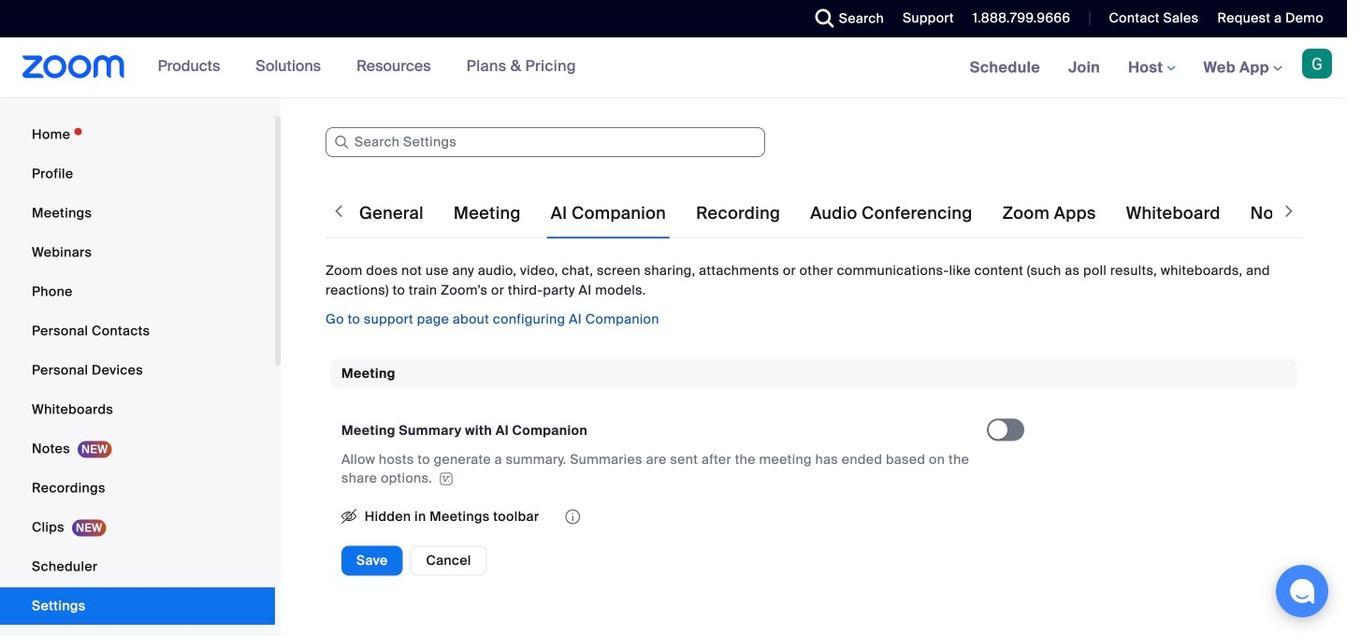 Task type: locate. For each thing, give the bounding box(es) containing it.
product information navigation
[[144, 37, 590, 97]]

application
[[342, 450, 970, 488], [342, 503, 987, 531]]

open chat image
[[1289, 578, 1316, 604]]

zoom logo image
[[22, 55, 125, 79]]

Search Settings text field
[[326, 127, 765, 157]]

meetings navigation
[[956, 37, 1347, 99]]

0 vertical spatial application
[[342, 450, 970, 488]]

2 application from the top
[[342, 503, 987, 531]]

1 vertical spatial application
[[342, 503, 987, 531]]

banner
[[0, 37, 1347, 99]]

meeting element
[[330, 359, 1298, 608]]

support version for meeting summary with ai companion image
[[437, 473, 456, 486]]

scroll left image
[[329, 202, 348, 221]]

1 application from the top
[[342, 450, 970, 488]]



Task type: describe. For each thing, give the bounding box(es) containing it.
learn more about hidden in meetings toolbar image
[[564, 510, 582, 523]]

profile picture image
[[1303, 49, 1332, 79]]

scroll right image
[[1280, 202, 1299, 221]]

personal menu menu
[[0, 116, 275, 636]]

tabs of my account settings page tab list
[[356, 187, 1347, 240]]



Task type: vqa. For each thing, say whether or not it's contained in the screenshot.
product information navigation
yes



